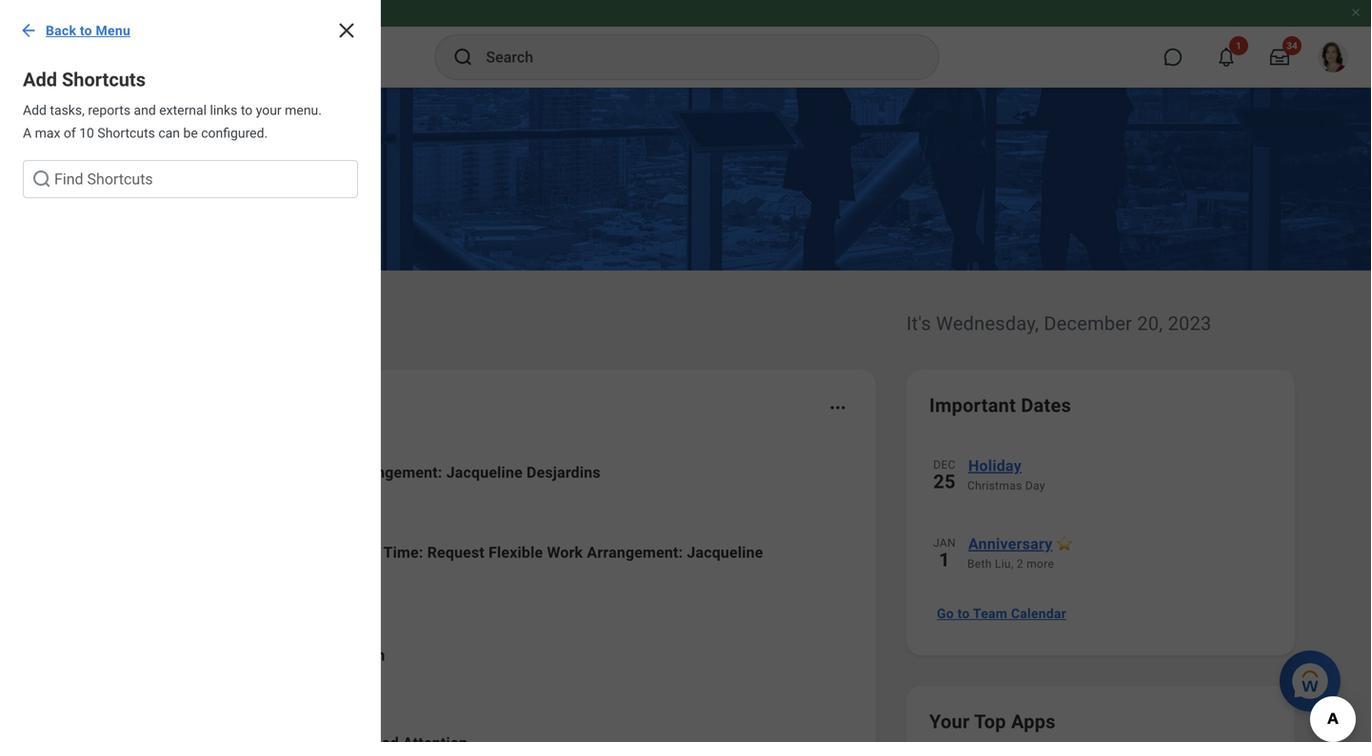 Task type: vqa. For each thing, say whether or not it's contained in the screenshot.
bottom Add
yes



Task type: locate. For each thing, give the bounding box(es) containing it.
main content containing it's wednesday, december 20, 2023
[[0, 88, 1372, 742]]

to for back
[[80, 23, 92, 38]]

reports
[[88, 102, 131, 118]]

add up a
[[23, 102, 47, 118]]

shortcuts
[[62, 69, 146, 91], [98, 125, 155, 141]]

arrangement:
[[346, 463, 443, 482], [587, 543, 683, 562]]

jacqueline
[[446, 463, 523, 482], [687, 543, 764, 562]]

to inside main content
[[958, 606, 970, 621]]

0 horizontal spatial request
[[187, 463, 244, 482]]

notifications large image
[[1217, 48, 1236, 67]]

work up working
[[306, 463, 343, 482]]

christmas
[[968, 479, 1023, 492]]

Search field
[[23, 160, 358, 198]]

december
[[1044, 312, 1133, 335]]

holiday christmas day
[[968, 457, 1046, 492]]

0 vertical spatial jacqueline
[[446, 463, 523, 482]]

1 vertical spatial jacqueline
[[687, 543, 764, 562]]

required
[[187, 646, 249, 664]]

1 add from the top
[[23, 69, 57, 91]]

1 vertical spatial add
[[23, 102, 47, 118]]

x image
[[335, 19, 358, 42]]

search image
[[452, 46, 475, 69]]

work down desjardins at the left of page
[[547, 543, 583, 562]]

global navigation dialog
[[0, 0, 381, 742]]

add
[[23, 69, 57, 91], [23, 102, 47, 118]]

0 vertical spatial to
[[80, 23, 92, 38]]

1 horizontal spatial jacqueline
[[687, 543, 764, 562]]

to right go
[[958, 606, 970, 621]]

flexible up employee's
[[248, 463, 303, 482]]

1 horizontal spatial work
[[547, 543, 583, 562]]

important dates element
[[930, 442, 1273, 591]]

it's wednesday, december 20, 2023
[[907, 312, 1212, 335]]

employee's
[[240, 543, 318, 562]]

shortcuts down reports on the top left
[[98, 125, 155, 141]]

update employee's working time: request flexible work arrangement: jacqueline
[[187, 543, 764, 562]]

1 vertical spatial shortcuts
[[98, 125, 155, 141]]

1 vertical spatial flexible
[[489, 543, 543, 562]]

0 vertical spatial shortcuts
[[62, 69, 146, 91]]

banner
[[0, 0, 1372, 88]]

to left your
[[241, 102, 253, 118]]

2 add from the top
[[23, 102, 47, 118]]

0 horizontal spatial flexible
[[248, 463, 303, 482]]

day
[[1026, 479, 1046, 492]]

0 vertical spatial arrangement:
[[346, 463, 443, 482]]

to
[[80, 23, 92, 38], [241, 102, 253, 118], [958, 606, 970, 621]]

0 vertical spatial request
[[187, 463, 244, 482]]

jacqueline inside update employee's working time: request flexible work arrangement: jacqueline button
[[687, 543, 764, 562]]

flexible
[[248, 463, 303, 482], [489, 543, 543, 562]]

jacqueline inside request flexible work arrangement: jacqueline desjardins button
[[446, 463, 523, 482]]

working
[[322, 543, 380, 562]]

and
[[134, 102, 156, 118]]

request up update
[[187, 463, 244, 482]]

jan
[[934, 536, 956, 550]]

0 vertical spatial add
[[23, 69, 57, 91]]

tasks,
[[50, 102, 85, 118]]

add inside add tasks, reports and external links to your menu. a max of 10 shortcuts can be configured.
[[23, 102, 47, 118]]

top
[[975, 711, 1007, 733]]

wednesday,
[[936, 312, 1039, 335]]

shortcuts up reports on the top left
[[62, 69, 146, 91]]

0 horizontal spatial to
[[80, 23, 92, 38]]

1 horizontal spatial to
[[241, 102, 253, 118]]

menu.
[[285, 102, 322, 118]]

due
[[318, 646, 346, 664]]

dec
[[934, 458, 956, 472]]

add up tasks, at the top of page
[[23, 69, 57, 91]]

go
[[937, 606, 954, 621]]

⭐
[[1057, 535, 1072, 553]]

more
[[1027, 557, 1055, 571]]

2 vertical spatial to
[[958, 606, 970, 621]]

list
[[0, 221, 381, 236]]

2 horizontal spatial to
[[958, 606, 970, 621]]

to right back
[[80, 23, 92, 38]]

1 vertical spatial to
[[241, 102, 253, 118]]

update employee's working time: request flexible work arrangement: jacqueline button
[[99, 526, 853, 629]]

add for add tasks, reports and external links to your menu. a max of 10 shortcuts can be configured.
[[23, 102, 47, 118]]

profile logan mcneil element
[[1307, 36, 1360, 78]]

beth
[[968, 557, 992, 571]]

to for go
[[958, 606, 970, 621]]

update
[[187, 543, 236, 562]]

configured.
[[201, 125, 268, 141]]

required learning due soon
[[187, 646, 385, 664]]

0 horizontal spatial jacqueline
[[446, 463, 523, 482]]

0 vertical spatial work
[[306, 463, 343, 482]]

1 vertical spatial request
[[427, 543, 485, 562]]

liu,
[[995, 557, 1014, 571]]

dec 25
[[934, 458, 956, 493]]

of
[[64, 125, 76, 141]]

calendar
[[1011, 606, 1067, 621]]

1 vertical spatial work
[[547, 543, 583, 562]]

anniversary ⭐ beth liu, 2 more
[[968, 535, 1072, 571]]

flexible down request flexible work arrangement: jacqueline desjardins button
[[489, 543, 543, 562]]

1 horizontal spatial flexible
[[489, 543, 543, 562]]

0 horizontal spatial work
[[306, 463, 343, 482]]

your
[[930, 711, 970, 733]]

main content
[[0, 88, 1372, 742]]

work
[[306, 463, 343, 482], [547, 543, 583, 562]]

a
[[23, 125, 32, 141]]

1 vertical spatial arrangement:
[[587, 543, 683, 562]]

request
[[187, 463, 244, 482], [427, 543, 485, 562]]

search image
[[30, 168, 53, 191]]

request right time:
[[427, 543, 485, 562]]

menu
[[96, 23, 131, 38]]



Task type: describe. For each thing, give the bounding box(es) containing it.
add tasks, reports and external links to your menu. a max of 10 shortcuts can be configured.
[[23, 102, 322, 141]]

external
[[159, 102, 207, 118]]

go to team calendar
[[937, 606, 1067, 621]]

your top apps
[[930, 711, 1056, 733]]

back to menu
[[46, 23, 131, 38]]

dates
[[1021, 394, 1072, 417]]

2023
[[1168, 312, 1212, 335]]

anniversary
[[969, 535, 1053, 553]]

your
[[256, 102, 282, 118]]

0 horizontal spatial arrangement:
[[346, 463, 443, 482]]

soon
[[350, 646, 385, 664]]

awaiting your action list
[[99, 446, 853, 742]]

1 horizontal spatial arrangement:
[[587, 543, 683, 562]]

important dates
[[930, 394, 1072, 417]]

learning
[[253, 646, 315, 664]]

be
[[183, 125, 198, 141]]

add shortcuts
[[23, 69, 146, 91]]

desjardins
[[527, 463, 601, 482]]

holiday button
[[968, 453, 1273, 478]]

arrow left image
[[19, 21, 38, 40]]

go to team calendar button
[[930, 594, 1074, 632]]

required learning due soon button
[[99, 629, 853, 705]]

it's
[[907, 312, 932, 335]]

can
[[158, 125, 180, 141]]

add for add shortcuts
[[23, 69, 57, 91]]

links
[[210, 102, 238, 118]]

apps
[[1012, 711, 1056, 733]]

request flexible work arrangement: jacqueline desjardins button
[[99, 446, 853, 526]]

1
[[939, 549, 950, 571]]

25
[[934, 471, 956, 493]]

0 vertical spatial flexible
[[248, 463, 303, 482]]

to inside add tasks, reports and external links to your menu. a max of 10 shortcuts can be configured.
[[241, 102, 253, 118]]

time:
[[383, 543, 423, 562]]

jan 1
[[934, 536, 956, 571]]

1 horizontal spatial request
[[427, 543, 485, 562]]

20,
[[1138, 312, 1163, 335]]

shortcuts inside add tasks, reports and external links to your menu. a max of 10 shortcuts can be configured.
[[98, 125, 155, 141]]

team
[[973, 606, 1008, 621]]

inbox large image
[[1271, 48, 1290, 67]]

back
[[46, 23, 76, 38]]

10
[[79, 125, 94, 141]]

request flexible work arrangement: jacqueline desjardins
[[187, 463, 601, 482]]

important
[[930, 394, 1016, 417]]

2
[[1017, 557, 1024, 571]]

holiday
[[969, 457, 1022, 475]]

max
[[35, 125, 60, 141]]

back to menu button
[[11, 11, 142, 50]]

close environment banner image
[[1351, 7, 1362, 18]]



